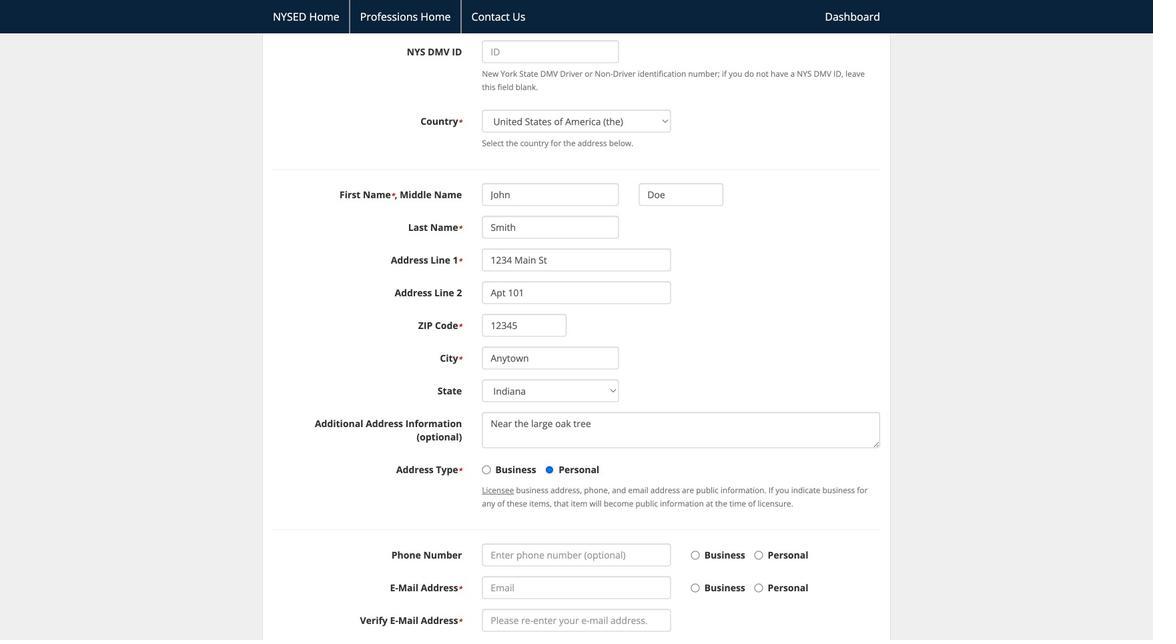 Task type: locate. For each thing, give the bounding box(es) containing it.
None radio
[[482, 466, 491, 475]]

Enter phone number (optional) text field
[[482, 544, 671, 567]]

None radio
[[546, 466, 554, 475], [691, 551, 700, 560], [755, 551, 764, 560], [691, 584, 700, 593], [755, 584, 764, 593], [546, 466, 554, 475], [691, 551, 700, 560], [755, 551, 764, 560], [691, 584, 700, 593], [755, 584, 764, 593]]

MM/DD/YYYY text field
[[482, 0, 619, 7]]

City text field
[[482, 347, 619, 370]]

ZIP Code text field
[[482, 314, 567, 337]]

Please re-enter your e-mail address. text field
[[482, 609, 671, 632]]

Please provide your full address if your address would not fit in the fields above. text field
[[482, 412, 881, 448]]

First Name text field
[[482, 183, 619, 206]]

Email text field
[[482, 577, 671, 599]]

Middle Name text field
[[639, 183, 724, 206]]



Task type: describe. For each thing, give the bounding box(es) containing it.
Address Line 2 text field
[[482, 282, 671, 304]]

ID text field
[[482, 41, 619, 63]]

Address Line 1 text field
[[482, 249, 671, 272]]

Last Name text field
[[482, 216, 619, 239]]



Task type: vqa. For each thing, say whether or not it's contained in the screenshot.
first name Text Field
yes



